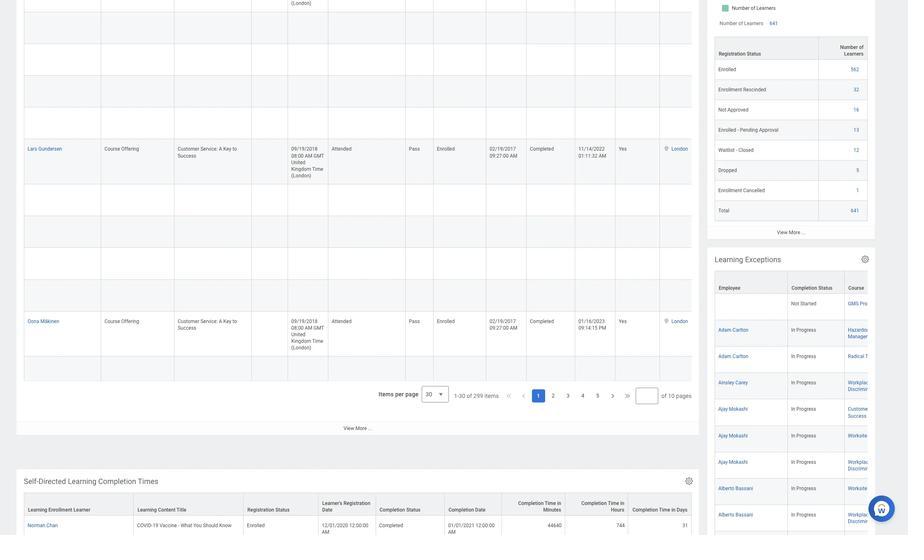 Task type: vqa. For each thing, say whether or not it's contained in the screenshot.


Task type: describe. For each thing, give the bounding box(es) containing it.
progress inside row
[[797, 380, 817, 386]]

enrollment cancelled element
[[719, 186, 766, 194]]

completion time in days
[[633, 507, 688, 513]]

self-directed learning completion times element
[[16, 469, 700, 535]]

list inside pagination element
[[532, 390, 605, 403]]

approved
[[728, 107, 749, 113]]

row containing enrolled
[[715, 60, 869, 80]]

status for completion status popup button in the column header
[[819, 285, 833, 291]]

6 in from the top
[[792, 459, 796, 465]]

course offering for gundersen
[[105, 146, 139, 152]]

learners inside number of learners
[[845, 51, 864, 57]]

management
[[849, 334, 878, 340]]

learning content title button
[[134, 493, 244, 516]]

1-
[[454, 393, 459, 400]]

0 vertical spatial number
[[720, 21, 738, 26]]

01/01/2021
[[449, 523, 475, 529]]

mokashi for worksite safety
[[730, 433, 748, 439]]

0 vertical spatial number of learners
[[720, 21, 764, 26]]

view more ... link for learning completion report element
[[16, 422, 700, 435]]

in progress for first in progress element from the bottom of the learning exceptions element at right
[[792, 512, 817, 518]]

11/14/2022 01:11:32 am
[[579, 146, 607, 159]]

09/19/2018 for oona mäkinen
[[292, 319, 318, 324]]

gmt for gundersen
[[314, 153, 324, 159]]

8 progress from the top
[[797, 512, 817, 518]]

success inside learning exceptions element
[[849, 413, 867, 419]]

09:14:15
[[579, 325, 598, 331]]

enrollment cancelled
[[719, 188, 766, 194]]

8 in from the top
[[792, 512, 796, 518]]

course inside popup button
[[849, 285, 865, 291]]

ainsley carey link
[[719, 379, 749, 386]]

started
[[801, 301, 817, 307]]

attended for 11/14/2022 01:11:32 am
[[332, 146, 352, 152]]

lars gundersen link
[[28, 145, 62, 152]]

... for row containing enrollment rescinded
[[802, 230, 806, 236]]

alberto bassani link for worksite safety
[[719, 484, 754, 492]]

completion time in hours button
[[566, 493, 629, 516]]

7 in progress element from the top
[[792, 484, 817, 492]]

of 10 pages
[[662, 393, 692, 400]]

completion status button inside column header
[[789, 271, 845, 294]]

row containing norman chan
[[24, 516, 692, 535]]

1 button
[[857, 187, 861, 194]]

row containing total
[[715, 201, 869, 221]]

4 in progress element from the top
[[792, 405, 817, 412]]

completed element for 01/16/2023
[[530, 317, 554, 324]]

workplace for bassani
[[849, 512, 872, 518]]

1 ajay from the top
[[719, 407, 728, 412]]

hours
[[612, 507, 625, 513]]

gms product overview
[[849, 301, 899, 307]]

completed for 01/16/2023 09:14:15 pm
[[530, 319, 554, 324]]

materials
[[874, 327, 894, 333]]

- for enrolled
[[738, 127, 739, 133]]

1 progress from the top
[[797, 327, 817, 333]]

learning content title
[[138, 507, 187, 513]]

service: for lars gundersen
[[201, 146, 218, 152]]

3
[[567, 393, 570, 399]]

completion inside completion time in hours
[[582, 501, 607, 507]]

ajay mokashi link for workplace harassment & discrimination
[[719, 458, 748, 465]]

16 button
[[854, 107, 861, 113]]

in progress for sixth in progress element
[[792, 459, 817, 465]]

waitlist - closed element
[[719, 146, 754, 153]]

oona mäkinen link
[[28, 317, 59, 324]]

norman chan link
[[28, 521, 58, 529]]

norman chan
[[28, 523, 58, 529]]

pm
[[599, 325, 607, 331]]

not approved element
[[719, 106, 749, 113]]

norman
[[28, 523, 45, 529]]

2 vertical spatial a
[[890, 407, 893, 412]]

30
[[459, 393, 466, 400]]

covid-
[[137, 523, 153, 529]]

waitlist
[[719, 148, 735, 153]]

12/01/2020 12:00:00 am
[[322, 523, 370, 535]]

discrimination for ajay mokashi
[[849, 466, 881, 472]]

key inside learning exceptions element
[[894, 407, 902, 412]]

enrollment rescinded
[[719, 87, 767, 93]]

2 button
[[547, 390, 560, 403]]

success for oona mäkinen
[[178, 325, 196, 331]]

(london) for oona mäkinen
[[292, 345, 312, 351]]

am inside 01/01/2021 12:00:00 am
[[449, 530, 456, 535]]

total element
[[719, 206, 730, 214]]

course button
[[846, 271, 909, 294]]

0 horizontal spatial 5 button
[[592, 390, 605, 403]]

learner's
[[323, 501, 343, 507]]

completed for 11/14/2022 01:11:32 am
[[530, 146, 554, 152]]

6 progress from the top
[[797, 459, 817, 465]]

customer service: a key to success for lars gundersen
[[178, 146, 238, 159]]

alberto for workplace harassment & discrimination
[[719, 512, 735, 518]]

items per page
[[379, 391, 419, 398]]

exceptions
[[746, 255, 782, 264]]

2 vertical spatial completed element
[[380, 521, 403, 529]]

times
[[138, 477, 158, 486]]

know
[[220, 523, 232, 529]]

learning for learning exceptions
[[715, 255, 744, 264]]

adam carlton for radical
[[719, 354, 749, 360]]

641 for the topmost 641 button
[[770, 21, 779, 26]]

configure learning exceptions image
[[862, 255, 871, 264]]

items per page element
[[378, 381, 449, 408]]

learner's registration date
[[323, 501, 371, 513]]

cancelled
[[744, 188, 766, 194]]

pages
[[677, 393, 692, 400]]

london for 11/14/2022 01:11:32 am
[[672, 146, 689, 152]]

kingdom for lars gundersen
[[292, 166, 311, 172]]

status for completion status popup button to the bottom
[[407, 507, 421, 513]]

lars
[[28, 146, 37, 152]]

minutes
[[544, 507, 562, 513]]

completed inside self-directed learning completion times element
[[380, 523, 403, 529]]

learning enrollment learner
[[28, 507, 91, 513]]

not for not started
[[792, 301, 800, 307]]

alberto bassani for worksite safety
[[719, 486, 754, 492]]

worksite for ajay mokashi
[[849, 433, 868, 439]]

bassani for workplace harassment & discrimination
[[736, 512, 754, 518]]

1 vertical spatial completion status button
[[376, 493, 445, 516]]

alberto bassani link for workplace harassment & discrimination
[[719, 511, 754, 518]]

completion date button
[[445, 493, 502, 516]]

rescinded
[[744, 87, 767, 93]]

workplace harassment & discrimination link for bassani
[[849, 511, 904, 525]]

registration status inside self-directed learning completion times element
[[248, 507, 290, 513]]

not started element
[[792, 299, 817, 307]]

ainsley carey
[[719, 380, 749, 386]]

covid-19 vaccine - what you should know
[[137, 523, 232, 529]]

workplace harassment & discrimination for ainsley carey
[[849, 380, 904, 393]]

02/19/2017 for 01/16/2023 09:14:15 pm
[[490, 319, 516, 324]]

08:00 for mäkinen
[[292, 325, 304, 331]]

1 horizontal spatial 5 button
[[857, 167, 861, 174]]

4
[[582, 393, 585, 399]]

dropped element
[[719, 166, 738, 173]]

02/19/2017 09:27:00 am for 09:14:15
[[490, 319, 518, 331]]

carlton for hazardous materials management
[[733, 327, 749, 333]]

not started
[[792, 301, 817, 307]]

enrolled - pending approval
[[719, 127, 779, 133]]

completion date
[[449, 507, 486, 513]]

safety for bassani
[[869, 486, 883, 492]]

learner
[[74, 507, 91, 513]]

service: for oona mäkinen
[[201, 319, 218, 324]]

hazardous materials management link
[[849, 326, 894, 340]]

of inside status
[[467, 393, 472, 400]]

4 button
[[577, 390, 590, 403]]

8 in progress element from the top
[[792, 511, 817, 518]]

enrolled - pending approval element
[[719, 126, 779, 133]]

1 in progress element from the top
[[792, 326, 817, 333]]

customer inside learning exceptions element
[[849, 407, 870, 412]]

to for oona mäkinen
[[233, 319, 237, 324]]

attended element for 01/16/2023
[[332, 317, 352, 324]]

12/01/2020
[[322, 523, 348, 529]]

pagination element
[[454, 381, 692, 411]]

completion inside completion date popup button
[[449, 507, 474, 513]]

approval
[[760, 127, 779, 133]]

row containing dropped
[[715, 161, 869, 181]]

09/19/2018 for lars gundersen
[[292, 146, 318, 152]]

learning completion report element
[[16, 0, 909, 435]]

in progress for 1st in progress element from the top
[[792, 327, 817, 333]]

1 in from the top
[[792, 327, 796, 333]]

completion time in days button
[[629, 493, 692, 516]]

learning for learning content title
[[138, 507, 157, 513]]

self-directed learning completion times
[[24, 477, 158, 486]]

chevron 2x right small image
[[624, 392, 632, 400]]

employee
[[719, 285, 741, 291]]

13 button
[[854, 127, 861, 134]]

carey
[[736, 380, 749, 386]]

Go to page number text field
[[636, 388, 659, 404]]

overview
[[879, 301, 899, 307]]

1
[[857, 188, 860, 194]]

date inside popup button
[[476, 507, 486, 513]]

6 in progress element from the top
[[792, 458, 817, 465]]

united for lars gundersen
[[292, 160, 306, 165]]

registration for bottommost the registration status popup button
[[248, 507, 274, 513]]

pass for 11/14/2022
[[409, 146, 420, 152]]

ajay mokashi for worksite
[[719, 433, 748, 439]]

13
[[854, 127, 860, 133]]

row containing enrollment rescinded
[[715, 80, 869, 100]]

12:00:00 for 12/01/2020
[[350, 523, 369, 529]]

radical
[[849, 354, 865, 360]]

number of learners button
[[820, 37, 868, 59]]

in progress for 5th in progress element from the top
[[792, 433, 817, 439]]

pass element for 11/14/2022 01:11:32 am
[[409, 145, 420, 152]]

should
[[203, 523, 218, 529]]

status for bottommost the registration status popup button
[[276, 507, 290, 513]]

1 ajay mokashi from the top
[[719, 407, 748, 412]]

not for not approved
[[719, 107, 727, 113]]

2 in from the top
[[792, 354, 796, 360]]

lars gundersen
[[28, 146, 62, 152]]

worksite safety for alberto bassani
[[849, 486, 883, 492]]

learning exceptions
[[715, 255, 782, 264]]

44640
[[548, 523, 562, 529]]

5 in progress element from the top
[[792, 431, 817, 439]]

12
[[854, 148, 860, 153]]

service: inside learning exceptions element
[[872, 407, 889, 412]]

location image
[[664, 146, 670, 152]]

in for days
[[672, 507, 676, 513]]

completion time in hours
[[582, 501, 625, 513]]

row containing employee
[[715, 271, 909, 295]]

gms
[[849, 301, 859, 307]]

3 button
[[562, 390, 575, 403]]

view more ... for learning completion report element
[[344, 426, 372, 432]]

view for 1-30 of 299 items status
[[344, 426, 355, 432]]

per
[[396, 391, 404, 398]]

hazardous materials management
[[849, 327, 894, 340]]

number inside "popup button"
[[841, 45, 859, 50]]

discrimination for alberto bassani
[[849, 519, 881, 525]]

discrimination for ainsley carey
[[849, 387, 881, 393]]

1-30 of 299 items status
[[454, 392, 499, 400]]

12 button
[[854, 147, 861, 154]]

09:27:00 for 11/14/2022 01:11:32 am
[[490, 153, 509, 159]]

customer service: a key to success link
[[849, 405, 908, 419]]

attended element for 11/14/2022
[[332, 145, 352, 152]]

2
[[552, 393, 555, 399]]

2 progress from the top
[[797, 354, 817, 360]]

chevron right small image
[[609, 392, 617, 400]]



Task type: locate. For each thing, give the bounding box(es) containing it.
32 button
[[854, 87, 861, 93]]

1 offering from the top
[[121, 146, 139, 152]]

0 vertical spatial pass
[[409, 146, 420, 152]]

... inside the learning enrollments/drops by registration status element
[[802, 230, 806, 236]]

1 vertical spatial completed element
[[530, 317, 554, 324]]

more inside learning completion report element
[[356, 426, 367, 432]]

what
[[181, 523, 192, 529]]

0 vertical spatial a
[[219, 146, 222, 152]]

ajay mokashi for workplace
[[719, 459, 748, 465]]

1 vertical spatial success
[[178, 325, 196, 331]]

08:00
[[292, 153, 304, 159], [292, 325, 304, 331]]

row containing enrollment cancelled
[[715, 181, 869, 201]]

1 vertical spatial registration status button
[[244, 493, 318, 516]]

2 safety from the top
[[869, 486, 883, 492]]

learning enrollments/drops by registration status element
[[708, 0, 876, 239]]

to
[[233, 146, 237, 152], [233, 319, 237, 324], [904, 407, 908, 412]]

1 vertical spatial completion status
[[380, 507, 421, 513]]

learning
[[715, 255, 744, 264], [68, 477, 96, 486], [28, 507, 47, 513], [138, 507, 157, 513]]

london
[[672, 146, 689, 152], [672, 319, 689, 324]]

2 09:27:00 from the top
[[490, 325, 509, 331]]

1 (london) from the top
[[292, 173, 312, 179]]

course for 11/14/2022 01:11:32 am
[[105, 146, 120, 152]]

more for learning completion report element
[[356, 426, 367, 432]]

configure self-directed learning completion times image
[[685, 477, 694, 486]]

- for waitlist
[[737, 148, 738, 153]]

total
[[719, 208, 730, 214]]

1 date from the left
[[323, 507, 333, 513]]

2 vertical spatial customer
[[849, 407, 870, 412]]

2 alberto bassani from the top
[[719, 512, 754, 518]]

adam carlton link for radical transparency
[[719, 352, 749, 360]]

1 ajay mokashi link from the top
[[719, 405, 748, 412]]

kingdom for oona mäkinen
[[292, 339, 311, 344]]

12:00:00 down learner's registration date
[[350, 523, 369, 529]]

view more ... link for the learning enrollments/drops by registration status element
[[708, 226, 876, 239]]

4 progress from the top
[[797, 407, 817, 412]]

date
[[323, 507, 333, 513], [476, 507, 486, 513]]

number of learners inside "popup button"
[[841, 45, 864, 57]]

0 vertical spatial (london)
[[292, 173, 312, 179]]

view more ... inside learning completion report element
[[344, 426, 372, 432]]

2 offering from the top
[[121, 319, 139, 324]]

1 horizontal spatial 641 button
[[852, 208, 861, 214]]

2 pass element from the top
[[409, 317, 420, 324]]

1 vertical spatial customer
[[178, 319, 199, 324]]

view more ... link inside learning completion report element
[[16, 422, 700, 435]]

to inside learning exceptions element
[[904, 407, 908, 412]]

2 & from the top
[[901, 459, 904, 465]]

learning up learning enrollment learner popup button
[[68, 477, 96, 486]]

alberto for worksite safety
[[719, 486, 735, 492]]

learning up employee
[[715, 255, 744, 264]]

workplace
[[849, 380, 872, 386], [849, 459, 872, 465], [849, 512, 872, 518]]

& for ainsley carey
[[901, 380, 904, 386]]

0 vertical spatial workplace
[[849, 380, 872, 386]]

1 pass element from the top
[[409, 145, 420, 152]]

- inside self-directed learning completion times element
[[178, 523, 180, 529]]

3 ajay mokashi from the top
[[719, 459, 748, 465]]

1 vertical spatial 641
[[852, 208, 860, 214]]

1 carlton from the top
[[733, 327, 749, 333]]

location image
[[664, 318, 670, 324]]

0 vertical spatial kingdom
[[292, 166, 311, 172]]

3 progress from the top
[[797, 380, 817, 386]]

yes right 11/14/2022 01:11:32 am at the right top of page
[[619, 146, 627, 152]]

chevron 2x left small image
[[505, 392, 513, 400]]

in progress element
[[792, 326, 817, 333], [792, 352, 817, 360], [792, 379, 817, 386], [792, 405, 817, 412], [792, 431, 817, 439], [792, 458, 817, 465], [792, 484, 817, 492], [792, 511, 817, 518]]

1 vertical spatial number of learners
[[841, 45, 864, 57]]

enrolled element inside self-directed learning completion times element
[[247, 521, 265, 529]]

row containing enrolled - pending approval
[[715, 120, 869, 141]]

pass for 01/16/2023
[[409, 319, 420, 324]]

1 kingdom from the top
[[292, 166, 311, 172]]

& for alberto bassani
[[901, 512, 904, 518]]

0 vertical spatial view more ... link
[[708, 226, 876, 239]]

row containing learner's registration date
[[24, 493, 692, 516]]

12:00:00 right 01/01/2021
[[476, 523, 495, 529]]

london link right location icon
[[672, 145, 689, 152]]

1 horizontal spatial registration status
[[719, 51, 762, 57]]

12:00:00
[[350, 523, 369, 529], [476, 523, 495, 529]]

1 horizontal spatial registration
[[344, 501, 371, 507]]

1 horizontal spatial completion status button
[[789, 271, 845, 294]]

3 ajay mokashi link from the top
[[719, 458, 748, 465]]

to for lars gundersen
[[233, 146, 237, 152]]

5 down 12 button
[[857, 168, 860, 173]]

ajay mokashi link
[[719, 405, 748, 412], [719, 431, 748, 439], [719, 458, 748, 465]]

worksite safety link for mokashi
[[849, 431, 883, 439]]

customer for gundersen
[[178, 146, 199, 152]]

2 attended from the top
[[332, 319, 352, 324]]

- inside enrolled - pending approval element
[[738, 127, 739, 133]]

completion status
[[792, 285, 833, 291], [380, 507, 421, 513]]

waitlist - closed
[[719, 148, 754, 153]]

oona mäkinen
[[28, 319, 59, 324]]

1 workplace harassment & discrimination link from the top
[[849, 379, 904, 393]]

ajay mokashi link for worksite safety
[[719, 431, 748, 439]]

in progress for sixth in progress element from the bottom
[[792, 380, 817, 386]]

completed element
[[530, 145, 554, 152], [530, 317, 554, 324], [380, 521, 403, 529]]

adam
[[719, 327, 732, 333], [719, 354, 732, 360]]

1 united from the top
[[292, 160, 306, 165]]

0 vertical spatial more
[[790, 230, 801, 236]]

2 mokashi from the top
[[730, 433, 748, 439]]

not inside learning exceptions element
[[792, 301, 800, 307]]

in up hours
[[621, 501, 625, 507]]

cell
[[24, 0, 101, 12], [101, 0, 175, 12], [175, 0, 252, 12], [252, 0, 288, 12], [329, 0, 406, 12], [406, 0, 434, 12], [434, 0, 487, 12], [487, 0, 527, 12], [527, 0, 576, 12], [576, 0, 616, 12], [616, 0, 661, 12], [661, 0, 697, 12], [24, 12, 101, 44], [101, 12, 175, 44], [175, 12, 252, 44], [252, 12, 288, 44], [288, 12, 329, 44], [329, 12, 406, 44], [406, 12, 434, 44], [434, 12, 487, 44], [487, 12, 527, 44], [527, 12, 576, 44], [576, 12, 616, 44], [616, 12, 661, 44], [661, 12, 697, 44], [24, 44, 101, 76], [101, 44, 175, 76], [175, 44, 252, 76], [252, 44, 288, 76], [288, 44, 329, 76], [329, 44, 406, 76], [406, 44, 434, 76], [434, 44, 487, 76], [487, 44, 527, 76], [527, 44, 576, 76], [576, 44, 616, 76], [616, 44, 661, 76], [661, 44, 697, 76], [24, 76, 101, 108], [101, 76, 175, 108], [175, 76, 252, 108], [252, 76, 288, 108], [288, 76, 329, 108], [329, 76, 406, 108], [406, 76, 434, 108], [434, 76, 487, 108], [487, 76, 527, 108], [527, 76, 576, 108], [576, 76, 616, 108], [616, 76, 661, 108], [661, 76, 697, 108], [24, 108, 101, 139], [101, 108, 175, 139], [175, 108, 252, 139], [252, 108, 288, 139], [288, 108, 329, 139], [329, 108, 406, 139], [406, 108, 434, 139], [434, 108, 487, 139], [487, 108, 527, 139], [527, 108, 576, 139], [576, 108, 616, 139], [616, 108, 661, 139], [661, 108, 697, 139], [252, 139, 288, 184], [24, 184, 101, 216], [101, 184, 175, 216], [175, 184, 252, 216], [252, 184, 288, 216], [288, 184, 329, 216], [329, 184, 406, 216], [406, 184, 434, 216], [434, 184, 487, 216], [487, 184, 527, 216], [527, 184, 576, 216], [576, 184, 616, 216], [616, 184, 661, 216], [661, 184, 697, 216], [24, 216, 101, 248], [101, 216, 175, 248], [175, 216, 252, 248], [252, 216, 288, 248], [288, 216, 329, 248], [329, 216, 406, 248], [406, 216, 434, 248], [434, 216, 487, 248], [487, 216, 527, 248], [527, 216, 576, 248], [576, 216, 616, 248], [616, 216, 661, 248], [661, 216, 697, 248], [24, 248, 101, 280], [101, 248, 175, 280], [175, 248, 252, 280], [252, 248, 288, 280], [288, 248, 329, 280], [329, 248, 406, 280], [406, 248, 434, 280], [434, 248, 487, 280], [487, 248, 527, 280], [527, 248, 576, 280], [576, 248, 616, 280], [616, 248, 661, 280], [661, 248, 697, 280], [24, 280, 101, 312], [101, 280, 175, 312], [175, 280, 252, 312], [252, 280, 288, 312], [288, 280, 329, 312], [329, 280, 406, 312], [406, 280, 434, 312], [434, 280, 487, 312], [487, 280, 527, 312], [527, 280, 576, 312], [576, 280, 616, 312], [616, 280, 661, 312], [661, 280, 697, 312], [715, 294, 789, 320], [252, 312, 288, 357], [24, 357, 101, 389], [101, 357, 175, 389], [175, 357, 252, 389], [252, 357, 288, 389], [288, 357, 329, 389], [329, 357, 406, 389], [406, 357, 434, 389], [434, 357, 487, 389], [487, 357, 527, 389], [527, 357, 576, 389], [576, 357, 616, 389], [616, 357, 661, 389], [661, 357, 697, 389], [715, 532, 789, 535], [789, 532, 846, 535], [846, 532, 909, 535]]

1 attended from the top
[[332, 146, 352, 152]]

0 vertical spatial course offering element
[[105, 145, 139, 152]]

09:27:00 for 01/16/2023 09:14:15 pm
[[490, 325, 509, 331]]

1 vertical spatial to
[[233, 319, 237, 324]]

enrolled inside self-directed learning completion times element
[[247, 523, 265, 529]]

1 horizontal spatial view more ...
[[778, 230, 806, 236]]

1 attended element from the top
[[332, 145, 352, 152]]

date inside learner's registration date
[[323, 507, 333, 513]]

status for the registration status popup button in the learning enrollments/drops by registration status element
[[748, 51, 762, 57]]

1 vertical spatial attended
[[332, 319, 352, 324]]

2 02/19/2017 from the top
[[490, 319, 516, 324]]

1 vertical spatial london
[[672, 319, 689, 324]]

0 vertical spatial adam carlton
[[719, 327, 749, 333]]

mäkinen
[[40, 319, 59, 324]]

workplace harassment & discrimination inside row
[[849, 380, 904, 393]]

time inside completion time in minutes
[[545, 501, 556, 507]]

2 yes from the top
[[619, 319, 627, 324]]

2 workplace harassment & discrimination link from the top
[[849, 458, 904, 472]]

2 vertical spatial service:
[[872, 407, 889, 412]]

in
[[558, 501, 562, 507], [621, 501, 625, 507], [672, 507, 676, 513]]

02/19/2017 09:27:00 am for 01:11:32
[[490, 146, 518, 159]]

4 in from the top
[[792, 407, 796, 412]]

employee button
[[716, 271, 788, 294]]

learning up covid- on the bottom of the page
[[138, 507, 157, 513]]

gms product overview link
[[849, 299, 899, 307]]

2 course offering element from the top
[[105, 317, 139, 324]]

2 ajay mokashi link from the top
[[719, 431, 748, 439]]

2 09/19/2018 08:00 am gmt united kingdom time (london) from the top
[[292, 319, 326, 351]]

1 vertical spatial safety
[[869, 486, 883, 492]]

harassment inside row
[[873, 380, 900, 386]]

key
[[224, 146, 232, 152], [224, 319, 232, 324], [894, 407, 902, 412]]

1 09:27:00 from the top
[[490, 153, 509, 159]]

1 02/19/2017 from the top
[[490, 146, 516, 152]]

date down learner's
[[323, 507, 333, 513]]

1 vertical spatial harassment
[[873, 459, 900, 465]]

offering for lars gundersen
[[121, 146, 139, 152]]

1 horizontal spatial view more ... link
[[708, 226, 876, 239]]

2 course offering from the top
[[105, 319, 139, 324]]

1 vertical spatial adam
[[719, 354, 732, 360]]

time inside completion time in hours
[[608, 501, 620, 507]]

2 adam from the top
[[719, 354, 732, 360]]

attended element
[[332, 145, 352, 152], [332, 317, 352, 324]]

0 vertical spatial ajay mokashi
[[719, 407, 748, 412]]

bassani for worksite safety
[[736, 486, 754, 492]]

5 right 4
[[597, 393, 600, 399]]

row containing lars gundersen
[[24, 139, 909, 184]]

1 vertical spatial worksite safety
[[849, 486, 883, 492]]

2 harassment from the top
[[873, 459, 900, 465]]

1 vertical spatial gmt
[[314, 325, 324, 331]]

completion status button
[[789, 271, 845, 294], [376, 493, 445, 516]]

key for gundersen
[[224, 146, 232, 152]]

yes for 01/16/2023 09:14:15 pm
[[619, 319, 627, 324]]

1 vertical spatial workplace
[[849, 459, 872, 465]]

yes for 11/14/2022 01:11:32 am
[[619, 146, 627, 152]]

more for the learning enrollments/drops by registration status element
[[790, 230, 801, 236]]

employee column header
[[715, 271, 789, 295]]

in progress for 5th in progress element from the bottom
[[792, 407, 817, 412]]

attended
[[332, 146, 352, 152], [332, 319, 352, 324]]

0 vertical spatial 08:00
[[292, 153, 304, 159]]

1 vertical spatial view
[[344, 426, 355, 432]]

7 progress from the top
[[797, 486, 817, 492]]

12:00:00 inside 01/01/2021 12:00:00 am
[[476, 523, 495, 529]]

1 london link from the top
[[672, 145, 689, 152]]

744
[[617, 523, 625, 529]]

not approved
[[719, 107, 749, 113]]

1 vertical spatial discrimination
[[849, 466, 881, 472]]

row containing ainsley carey
[[715, 373, 909, 400]]

1 vertical spatial view more ... link
[[16, 422, 700, 435]]

in up minutes
[[558, 501, 562, 507]]

enrolled
[[719, 67, 737, 73], [719, 127, 737, 133], [437, 146, 455, 152], [437, 319, 455, 324], [247, 523, 265, 529]]

pass element for 01/16/2023 09:14:15 pm
[[409, 317, 420, 324]]

1 vertical spatial 08:00
[[292, 325, 304, 331]]

1 discrimination from the top
[[849, 387, 881, 393]]

learning up norman chan link on the bottom left
[[28, 507, 47, 513]]

worksite for alberto bassani
[[849, 486, 868, 492]]

01/01/2021 12:00:00 am
[[449, 523, 496, 535]]

carlton for radical transparency
[[733, 354, 749, 360]]

- left what
[[178, 523, 180, 529]]

32
[[854, 87, 860, 93]]

learning exceptions element
[[708, 248, 909, 535]]

not left approved
[[719, 107, 727, 113]]

am inside 12/01/2020 12:00:00 am
[[322, 530, 330, 535]]

view more ... inside the learning enrollments/drops by registration status element
[[778, 230, 806, 236]]

1 vertical spatial attended element
[[332, 317, 352, 324]]

1 mokashi from the top
[[730, 407, 748, 412]]

harassment for carey
[[873, 380, 900, 386]]

enrolled element
[[719, 65, 737, 73], [437, 145, 455, 152], [437, 317, 455, 324], [247, 521, 265, 529]]

0 vertical spatial completion status
[[792, 285, 833, 291]]

1 workplace from the top
[[849, 380, 872, 386]]

0 vertical spatial customer service: a key to success
[[178, 146, 238, 159]]

6 in progress from the top
[[792, 459, 817, 465]]

2 in progress element from the top
[[792, 352, 817, 360]]

am inside 11/14/2022 01:11:32 am
[[599, 153, 607, 159]]

- inside waitlist - closed "element"
[[737, 148, 738, 153]]

16
[[854, 107, 860, 113]]

london link right location image
[[672, 317, 689, 324]]

2 vertical spatial workplace harassment & discrimination link
[[849, 511, 904, 525]]

2 discrimination from the top
[[849, 466, 881, 472]]

1 alberto bassani link from the top
[[719, 484, 754, 492]]

0 vertical spatial 641 button
[[770, 20, 780, 27]]

2 02/19/2017 09:27:00 am from the top
[[490, 319, 518, 331]]

1 vertical spatial enrollment
[[719, 188, 743, 194]]

safety for mokashi
[[869, 433, 883, 439]]

2 carlton from the top
[[733, 354, 749, 360]]

5 button left the chevron right small icon
[[592, 390, 605, 403]]

1 alberto from the top
[[719, 486, 735, 492]]

in left days
[[672, 507, 676, 513]]

registration status button inside the learning enrollments/drops by registration status element
[[716, 37, 819, 59]]

0 vertical spatial registration status button
[[716, 37, 819, 59]]

ajay for workplace harassment & discrimination
[[719, 459, 728, 465]]

not left started
[[792, 301, 800, 307]]

pass element
[[409, 145, 420, 152], [409, 317, 420, 324]]

8 in progress from the top
[[792, 512, 817, 518]]

enrollment up chan
[[49, 507, 72, 513]]

enrollment up not approved 'element'
[[719, 87, 743, 93]]

enrollment inside learning enrollment learner popup button
[[49, 507, 72, 513]]

1 yes from the top
[[619, 146, 627, 152]]

(london) for lars gundersen
[[292, 173, 312, 179]]

0 vertical spatial carlton
[[733, 327, 749, 333]]

02/19/2017 for 11/14/2022 01:11:32 am
[[490, 146, 516, 152]]

completion inside completion time in minutes
[[519, 501, 544, 507]]

1 horizontal spatial registration status button
[[716, 37, 819, 59]]

1 vertical spatial registration status
[[248, 507, 290, 513]]

0 vertical spatial harassment
[[873, 380, 900, 386]]

a
[[219, 146, 222, 152], [219, 319, 222, 324], [890, 407, 893, 412]]

in progress for seventh in progress element from the bottom of the learning exceptions element at right
[[792, 354, 817, 360]]

2 adam carlton link from the top
[[719, 352, 749, 360]]

5 button up 1
[[857, 167, 861, 174]]

in inside completion time in hours
[[621, 501, 625, 507]]

more inside the learning enrollments/drops by registration status element
[[790, 230, 801, 236]]

0 horizontal spatial learners
[[745, 21, 764, 26]]

5 progress from the top
[[797, 433, 817, 439]]

alberto bassani link
[[719, 484, 754, 492], [719, 511, 754, 518]]

ajay mokashi
[[719, 407, 748, 412], [719, 433, 748, 439], [719, 459, 748, 465]]

attended for 01/16/2023 09:14:15 pm
[[332, 319, 352, 324]]

workplace harassment & discrimination for ajay mokashi
[[849, 459, 904, 472]]

time for completion time in hours
[[608, 501, 620, 507]]

list
[[532, 390, 605, 403]]

2 ajay mokashi from the top
[[719, 433, 748, 439]]

row containing not approved
[[715, 100, 869, 120]]

0 vertical spatial workplace harassment & discrimination link
[[849, 379, 904, 393]]

0 vertical spatial bassani
[[736, 486, 754, 492]]

0 vertical spatial workplace harassment & discrimination
[[849, 380, 904, 393]]

5 inside the learning enrollments/drops by registration status element
[[857, 168, 860, 173]]

learning for learning enrollment learner
[[28, 507, 47, 513]]

01/16/2023 09:14:15 pm
[[579, 319, 607, 331]]

5 in from the top
[[792, 433, 796, 439]]

view more ...
[[778, 230, 806, 236], [344, 426, 372, 432]]

view inside the learning enrollments/drops by registration status element
[[778, 230, 788, 236]]

2 in progress from the top
[[792, 354, 817, 360]]

1 vertical spatial ...
[[368, 426, 372, 432]]

workplace inside row
[[849, 380, 872, 386]]

offering for oona mäkinen
[[121, 319, 139, 324]]

1 vertical spatial adam carlton link
[[719, 352, 749, 360]]

0 vertical spatial not
[[719, 107, 727, 113]]

2 adam carlton from the top
[[719, 354, 749, 360]]

london right location image
[[672, 319, 689, 324]]

1 vertical spatial (london)
[[292, 345, 312, 351]]

1 workplace harassment & discrimination from the top
[[849, 380, 904, 393]]

time inside completion time in days popup button
[[660, 507, 671, 513]]

discrimination inside row
[[849, 387, 881, 393]]

gmt for mäkinen
[[314, 325, 324, 331]]

0 vertical spatial 5
[[857, 168, 860, 173]]

2 (london) from the top
[[292, 345, 312, 351]]

2 london from the top
[[672, 319, 689, 324]]

2 attended element from the top
[[332, 317, 352, 324]]

2 vertical spatial mokashi
[[730, 459, 748, 465]]

course offering element for lars gundersen
[[105, 145, 139, 152]]

5 inside pagination element
[[597, 393, 600, 399]]

0 horizontal spatial number
[[720, 21, 738, 26]]

in progress inside row
[[792, 380, 817, 386]]

0 horizontal spatial date
[[323, 507, 333, 513]]

0 horizontal spatial 641 button
[[770, 20, 780, 27]]

1 vertical spatial adam carlton
[[719, 354, 749, 360]]

adam carlton for hazardous
[[719, 327, 749, 333]]

completion inside completion time in days popup button
[[633, 507, 659, 513]]

1 safety from the top
[[869, 433, 883, 439]]

customer service: a key to success
[[178, 146, 238, 159], [178, 319, 238, 331], [849, 407, 908, 419]]

3 & from the top
[[901, 512, 904, 518]]

12:00:00 inside 12/01/2020 12:00:00 am
[[350, 523, 369, 529]]

3 in progress element from the top
[[792, 379, 817, 386]]

time
[[312, 166, 324, 172], [312, 339, 324, 344], [545, 501, 556, 507], [608, 501, 620, 507], [660, 507, 671, 513]]

row containing number of learners
[[715, 37, 869, 60]]

1 bassani from the top
[[736, 486, 754, 492]]

0 vertical spatial key
[[224, 146, 232, 152]]

1 worksite safety link from the top
[[849, 431, 883, 439]]

in inside completion time in days popup button
[[672, 507, 676, 513]]

1 horizontal spatial view
[[778, 230, 788, 236]]

0 horizontal spatial view more ... link
[[16, 422, 700, 435]]

... inside learning completion report element
[[368, 426, 372, 432]]

2 gmt from the top
[[314, 325, 324, 331]]

1 adam carlton link from the top
[[719, 326, 749, 333]]

2 kingdom from the top
[[292, 339, 311, 344]]

status inside column header
[[819, 285, 833, 291]]

chevron left small image
[[520, 392, 528, 400]]

0 vertical spatial learners
[[745, 21, 764, 26]]

0 vertical spatial discrimination
[[849, 387, 881, 393]]

641 for the right 641 button
[[852, 208, 860, 214]]

harassment
[[873, 380, 900, 386], [873, 459, 900, 465], [873, 512, 900, 518]]

registration for the registration status popup button in the learning enrollments/drops by registration status element
[[719, 51, 746, 57]]

299
[[474, 393, 484, 400]]

3 in from the top
[[792, 380, 796, 386]]

1 horizontal spatial learners
[[845, 51, 864, 57]]

0 vertical spatial 641
[[770, 21, 779, 26]]

adam for radical transparency
[[719, 354, 732, 360]]

adam carlton link
[[719, 326, 749, 333], [719, 352, 749, 360]]

registration inside learner's registration date
[[344, 501, 371, 507]]

enrollment
[[719, 87, 743, 93], [719, 188, 743, 194], [49, 507, 72, 513]]

2 09/19/2018 from the top
[[292, 319, 318, 324]]

view more ... link
[[708, 226, 876, 239], [16, 422, 700, 435]]

course for 01/16/2023 09:14:15 pm
[[105, 319, 120, 324]]

view more ... for the learning enrollments/drops by registration status element
[[778, 230, 806, 236]]

enrollment rescinded element
[[719, 85, 767, 93]]

enrollment inside enrollment cancelled element
[[719, 188, 743, 194]]

days
[[677, 507, 688, 513]]

2 alberto from the top
[[719, 512, 735, 518]]

workplace for mokashi
[[849, 459, 872, 465]]

worksite safety for ajay mokashi
[[849, 433, 883, 439]]

yes right 01/16/2023 09:14:15 pm
[[619, 319, 627, 324]]

row containing waitlist - closed
[[715, 141, 869, 161]]

2 vertical spatial to
[[904, 407, 908, 412]]

customer for mäkinen
[[178, 319, 199, 324]]

1 london from the top
[[672, 146, 689, 152]]

completion time in minutes button
[[503, 493, 565, 516]]

0 vertical spatial ajay
[[719, 407, 728, 412]]

customer service: a key to success for oona mäkinen
[[178, 319, 238, 331]]

641
[[770, 21, 779, 26], [852, 208, 860, 214]]

2 alberto bassani link from the top
[[719, 511, 754, 518]]

09:27:00
[[490, 153, 509, 159], [490, 325, 509, 331]]

london link for 01/16/2023 09:14:15 pm
[[672, 317, 689, 324]]

not
[[719, 107, 727, 113], [792, 301, 800, 307]]

course offering element
[[105, 145, 139, 152], [105, 317, 139, 324]]

0 vertical spatial 02/19/2017 09:27:00 am
[[490, 146, 518, 159]]

- left closed
[[737, 148, 738, 153]]

09/19/2018 08:00 am gmt united kingdom time (london) for gundersen
[[292, 146, 326, 179]]

1 vertical spatial learners
[[845, 51, 864, 57]]

self-
[[24, 477, 39, 486]]

enrollment inside enrollment rescinded element
[[719, 87, 743, 93]]

2 12:00:00 from the left
[[476, 523, 495, 529]]

0 vertical spatial united
[[292, 160, 306, 165]]

2 horizontal spatial registration
[[719, 51, 746, 57]]

1 in progress from the top
[[792, 327, 817, 333]]

of inside number of learners
[[860, 45, 864, 50]]

completion status inside column header
[[792, 285, 833, 291]]

customer service: a key to success inside learning exceptions element
[[849, 407, 908, 419]]

01/16/2023
[[579, 319, 605, 324]]

radical transparency link
[[849, 352, 896, 360]]

1 vertical spatial service:
[[201, 319, 218, 324]]

2 vertical spatial workplace
[[849, 512, 872, 518]]

1 vertical spatial ajay mokashi
[[719, 433, 748, 439]]

1 worksite from the top
[[849, 433, 868, 439]]

0 vertical spatial to
[[233, 146, 237, 152]]

1 vertical spatial offering
[[121, 319, 139, 324]]

01:11:32
[[579, 153, 598, 159]]

0 vertical spatial alberto bassani
[[719, 486, 754, 492]]

2 worksite from the top
[[849, 486, 868, 492]]

united for oona mäkinen
[[292, 332, 306, 338]]

2 workplace from the top
[[849, 459, 872, 465]]

row containing not started
[[715, 294, 909, 320]]

adam for hazardous materials management
[[719, 327, 732, 333]]

worksite
[[849, 433, 868, 439], [849, 486, 868, 492]]

completion inside 'completion status' column header
[[792, 285, 818, 291]]

0 vertical spatial 09:27:00
[[490, 153, 509, 159]]

1 gmt from the top
[[314, 153, 324, 159]]

service:
[[201, 146, 218, 152], [201, 319, 218, 324], [872, 407, 889, 412]]

2 worksite safety from the top
[[849, 486, 883, 492]]

... for 1-30 of 299 items status
[[368, 426, 372, 432]]

1 adam from the top
[[719, 327, 732, 333]]

transparency
[[866, 354, 896, 360]]

london right location icon
[[672, 146, 689, 152]]

1 vertical spatial carlton
[[733, 354, 749, 360]]

completed element for 11/14/2022
[[530, 145, 554, 152]]

1 horizontal spatial in
[[621, 501, 625, 507]]

in inside completion time in minutes
[[558, 501, 562, 507]]

success for lars gundersen
[[178, 153, 196, 159]]

am
[[305, 153, 313, 159], [510, 153, 518, 159], [599, 153, 607, 159], [305, 325, 313, 331], [510, 325, 518, 331], [322, 530, 330, 535], [449, 530, 456, 535]]

mokashi for workplace harassment & discrimination
[[730, 459, 748, 465]]

enrollment for enrollment cancelled
[[719, 188, 743, 194]]

learner's registration date button
[[319, 493, 376, 516]]

in for hours
[[621, 501, 625, 507]]

united
[[292, 160, 306, 165], [292, 332, 306, 338]]

product
[[861, 301, 878, 307]]

view for row containing enrollment rescinded
[[778, 230, 788, 236]]

2 ajay from the top
[[719, 433, 728, 439]]

completion status column header
[[789, 271, 846, 295]]

1 vertical spatial 02/19/2017 09:27:00 am
[[490, 319, 518, 331]]

time for completion time in minutes
[[545, 501, 556, 507]]

row containing oona mäkinen
[[24, 312, 909, 357]]

1 horizontal spatial 641
[[852, 208, 860, 214]]

3 workplace harassment & discrimination link from the top
[[849, 511, 904, 525]]

1 & from the top
[[901, 380, 904, 386]]

641 inside row
[[852, 208, 860, 214]]

5 in progress from the top
[[792, 433, 817, 439]]

number of learners
[[720, 21, 764, 26], [841, 45, 864, 57]]

3 mokashi from the top
[[730, 459, 748, 465]]

1 vertical spatial yes
[[619, 319, 627, 324]]

date up 01/01/2021 12:00:00 am
[[476, 507, 486, 513]]

in progress for 2nd in progress element from the bottom
[[792, 486, 817, 492]]

1 horizontal spatial 12:00:00
[[476, 523, 495, 529]]

0 vertical spatial offering
[[121, 146, 139, 152]]

3 workplace from the top
[[849, 512, 872, 518]]

items
[[485, 393, 499, 400]]

london link
[[672, 145, 689, 152], [672, 317, 689, 324]]

not inside 'element'
[[719, 107, 727, 113]]

10
[[669, 393, 675, 400]]

1 09/19/2018 08:00 am gmt united kingdom time (london) from the top
[[292, 146, 326, 179]]

1 vertical spatial course offering
[[105, 319, 139, 324]]

directed
[[39, 477, 66, 486]]

- left pending
[[738, 127, 739, 133]]

in for minutes
[[558, 501, 562, 507]]

registration status
[[719, 51, 762, 57], [248, 507, 290, 513]]

gundersen
[[38, 146, 62, 152]]

time for completion time in days
[[660, 507, 671, 513]]

0 horizontal spatial completion status button
[[376, 493, 445, 516]]

list containing 2
[[532, 390, 605, 403]]

2 vertical spatial customer service: a key to success
[[849, 407, 908, 419]]

1 09/19/2018 from the top
[[292, 146, 318, 152]]

0 horizontal spatial completion status
[[380, 507, 421, 513]]

& for ajay mokashi
[[901, 459, 904, 465]]

7 in from the top
[[792, 486, 796, 492]]

enrollment down dropped at top right
[[719, 188, 743, 194]]

completion status inside self-directed learning completion times element
[[380, 507, 421, 513]]

chan
[[47, 523, 58, 529]]

learning enrollment learner button
[[24, 493, 134, 516]]

3 discrimination from the top
[[849, 519, 881, 525]]

2 london link from the top
[[672, 317, 689, 324]]

you
[[194, 523, 202, 529]]

customer
[[178, 146, 199, 152], [178, 319, 199, 324], [849, 407, 870, 412]]

row
[[24, 0, 909, 12], [24, 12, 909, 44], [715, 37, 869, 60], [24, 44, 909, 76], [715, 60, 869, 80], [24, 76, 909, 108], [715, 80, 869, 100], [715, 100, 869, 120], [24, 108, 909, 139], [715, 120, 869, 141], [24, 139, 909, 184], [715, 141, 869, 161], [715, 161, 869, 181], [715, 181, 869, 201], [24, 184, 909, 216], [715, 201, 869, 221], [24, 216, 909, 248], [24, 248, 909, 280], [715, 271, 909, 295], [24, 280, 909, 312], [715, 294, 909, 320], [24, 312, 909, 357], [715, 320, 909, 347], [715, 347, 909, 373], [24, 357, 909, 389], [715, 373, 909, 400], [715, 400, 909, 426], [715, 426, 909, 452], [715, 452, 909, 479], [715, 479, 909, 505], [24, 493, 692, 516], [715, 505, 909, 532], [24, 516, 692, 535], [715, 532, 909, 535]]

0 vertical spatial success
[[178, 153, 196, 159]]

view inside learning completion report element
[[344, 426, 355, 432]]

1 vertical spatial ajay
[[719, 433, 728, 439]]

pending
[[741, 127, 759, 133]]

pass
[[409, 146, 420, 152], [409, 319, 420, 324]]

562 button
[[852, 66, 861, 73]]

adam carlton link for hazardous materials management
[[719, 326, 749, 333]]

workplace harassment & discrimination link for carey
[[849, 379, 904, 393]]

workplace harassment & discrimination for alberto bassani
[[849, 512, 904, 525]]

0 vertical spatial ...
[[802, 230, 806, 236]]



